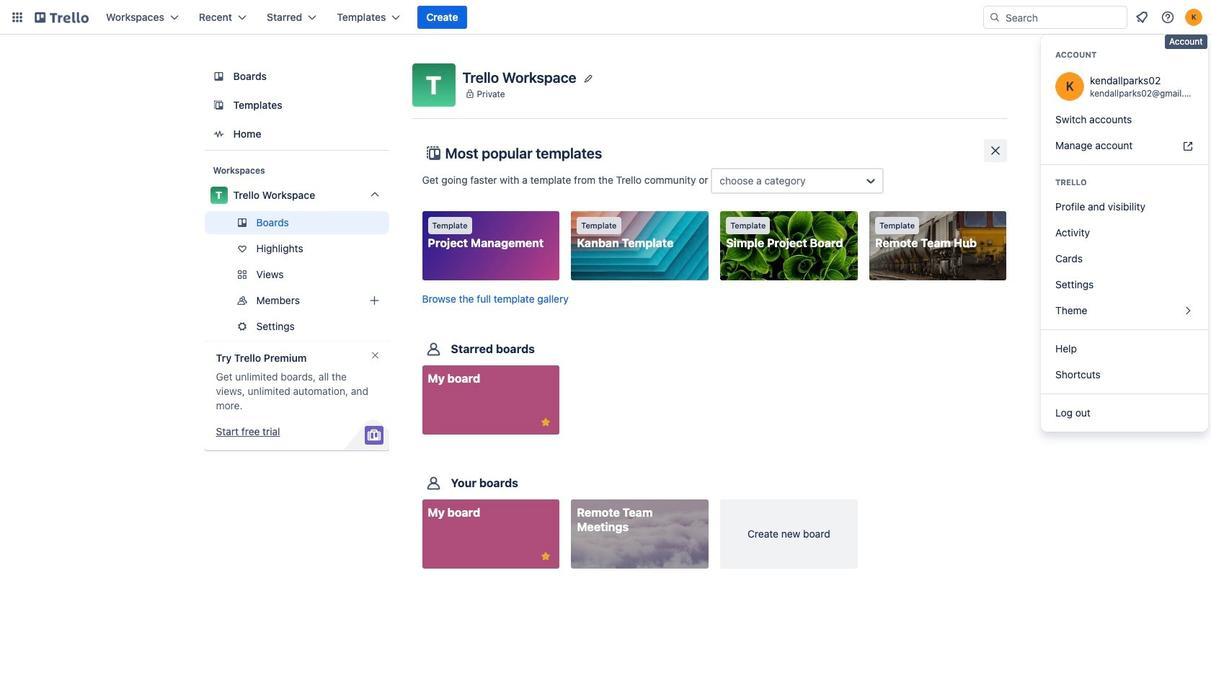 Task type: locate. For each thing, give the bounding box(es) containing it.
open information menu image
[[1161, 10, 1175, 25]]

kendallparks02 (kendallparks02) image down search "field"
[[1056, 72, 1085, 101]]

click to unstar this board. it will be removed from your starred list. image
[[539, 551, 552, 564]]

0 horizontal spatial kendallparks02 (kendallparks02) image
[[1056, 72, 1085, 101]]

tooltip
[[1165, 35, 1208, 49]]

0 notifications image
[[1134, 9, 1151, 26]]

Search field
[[1001, 6, 1127, 28]]

template board image
[[210, 97, 228, 114]]

0 vertical spatial kendallparks02 (kendallparks02) image
[[1186, 9, 1203, 26]]

board image
[[210, 68, 228, 85]]

kendallparks02 (kendallparks02) image
[[1186, 9, 1203, 26], [1056, 72, 1085, 101]]

add image
[[366, 292, 383, 309]]

kendallparks02 (kendallparks02) image right open information menu image
[[1186, 9, 1203, 26]]



Task type: vqa. For each thing, say whether or not it's contained in the screenshot.
Add board icon at the left top of page
no



Task type: describe. For each thing, give the bounding box(es) containing it.
search image
[[989, 12, 1001, 23]]

click to unstar this board. it will be removed from your starred list. image
[[539, 416, 552, 429]]

switch to… image
[[10, 10, 25, 25]]

1 horizontal spatial kendallparks02 (kendallparks02) image
[[1186, 9, 1203, 26]]

1 vertical spatial kendallparks02 (kendallparks02) image
[[1056, 72, 1085, 101]]

home image
[[210, 125, 228, 143]]

back to home image
[[35, 6, 89, 29]]

primary element
[[0, 0, 1212, 35]]



